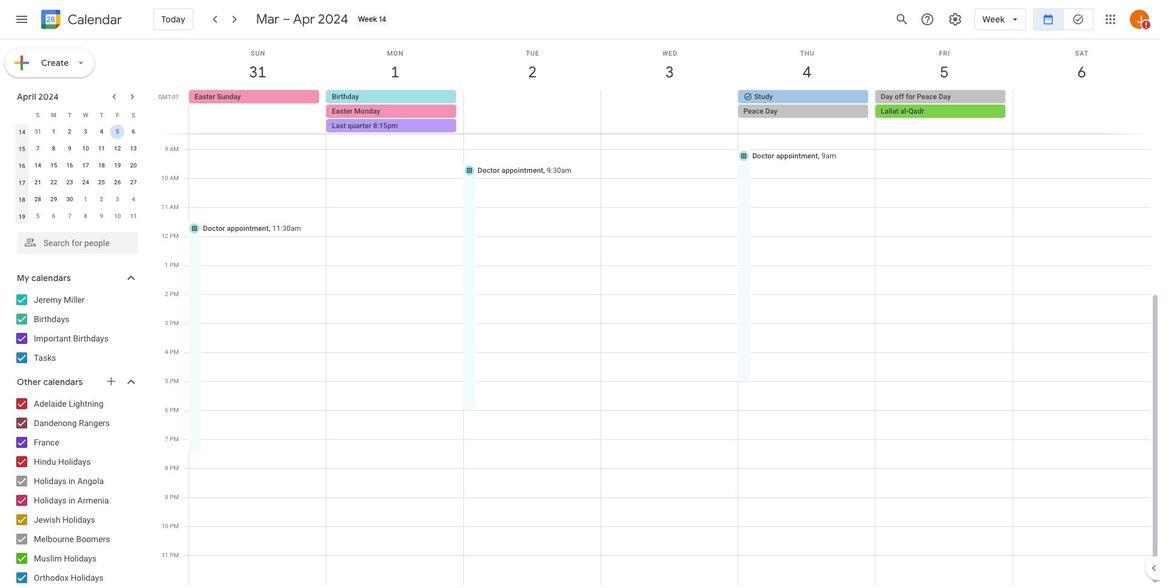 Task type: locate. For each thing, give the bounding box(es) containing it.
15 element
[[47, 158, 61, 173]]

may 4 element
[[126, 192, 141, 207]]

column header
[[14, 106, 30, 123]]

my calendars list
[[2, 290, 150, 368]]

18 element
[[94, 158, 109, 173]]

12 element
[[110, 141, 125, 156]]

march 31 element
[[31, 125, 45, 139]]

10 element
[[78, 141, 93, 156]]

row group
[[14, 123, 141, 225]]

4 element
[[94, 125, 109, 139]]

may 3 element
[[110, 192, 125, 207]]

grid
[[155, 39, 1161, 585]]

row group inside april 2024 grid
[[14, 123, 141, 225]]

None search field
[[0, 227, 150, 254]]

30 element
[[62, 192, 77, 207]]

16 element
[[62, 158, 77, 173]]

3 element
[[78, 125, 93, 139]]

cell
[[326, 90, 464, 134], [464, 90, 601, 134], [601, 90, 738, 134], [738, 90, 876, 134], [876, 90, 1013, 134], [1013, 90, 1150, 134], [110, 123, 126, 140]]

5 element
[[110, 125, 125, 139]]

may 7 element
[[62, 209, 77, 224]]

25 element
[[94, 175, 109, 190]]

6 element
[[126, 125, 141, 139]]

20 element
[[126, 158, 141, 173]]

heading
[[65, 12, 122, 27]]

14 element
[[31, 158, 45, 173]]

8 element
[[47, 141, 61, 156]]

main drawer image
[[15, 12, 29, 27]]

29 element
[[47, 192, 61, 207]]

may 11 element
[[126, 209, 141, 224]]

7 element
[[31, 141, 45, 156]]

23 element
[[62, 175, 77, 190]]

may 2 element
[[94, 192, 109, 207]]

add other calendars image
[[105, 375, 117, 387]]

row
[[184, 90, 1161, 134], [14, 106, 141, 123], [14, 123, 141, 140], [14, 140, 141, 157], [14, 157, 141, 174], [14, 174, 141, 191], [14, 191, 141, 208], [14, 208, 141, 225]]



Task type: describe. For each thing, give the bounding box(es) containing it.
settings menu image
[[948, 12, 963, 27]]

17 element
[[78, 158, 93, 173]]

Search for people text field
[[24, 232, 131, 254]]

may 9 element
[[94, 209, 109, 224]]

22 element
[[47, 175, 61, 190]]

2 element
[[62, 125, 77, 139]]

heading inside calendar element
[[65, 12, 122, 27]]

column header inside april 2024 grid
[[14, 106, 30, 123]]

13 element
[[126, 141, 141, 156]]

9 element
[[62, 141, 77, 156]]

11 element
[[94, 141, 109, 156]]

21 element
[[31, 175, 45, 190]]

may 5 element
[[31, 209, 45, 224]]

may 10 element
[[110, 209, 125, 224]]

24 element
[[78, 175, 93, 190]]

1 element
[[47, 125, 61, 139]]

28 element
[[31, 192, 45, 207]]

may 8 element
[[78, 209, 93, 224]]

may 6 element
[[47, 209, 61, 224]]

26 element
[[110, 175, 125, 190]]

cell inside row group
[[110, 123, 126, 140]]

may 1 element
[[78, 192, 93, 207]]

april 2024 grid
[[11, 106, 141, 225]]

27 element
[[126, 175, 141, 190]]

other calendars list
[[2, 394, 150, 585]]

19 element
[[110, 158, 125, 173]]

calendar element
[[39, 7, 122, 34]]



Task type: vqa. For each thing, say whether or not it's contained in the screenshot.
21 element
yes



